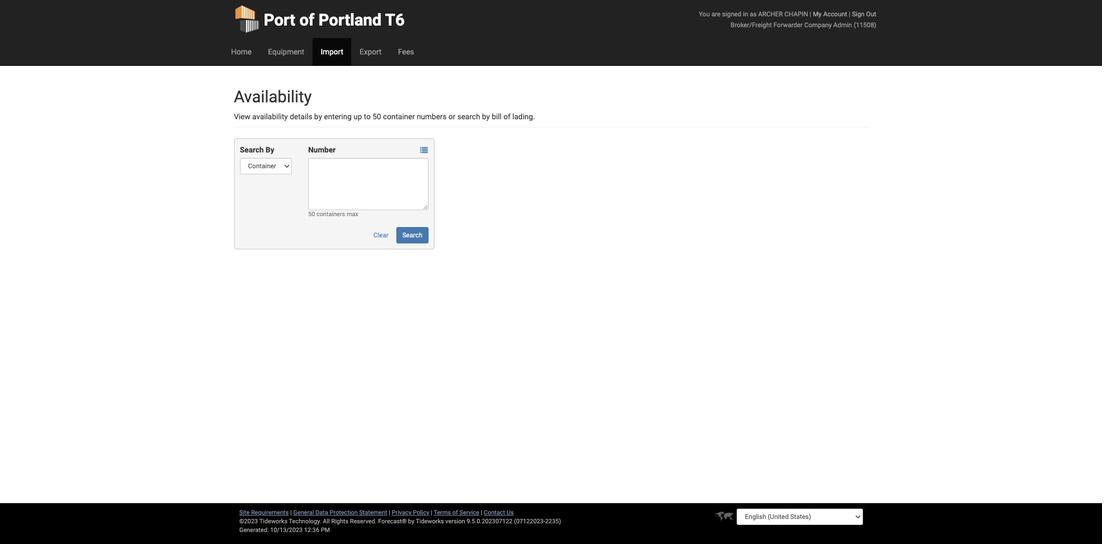 Task type: vqa. For each thing, say whether or not it's contained in the screenshot.
Forecast® by Tideworks image
no



Task type: describe. For each thing, give the bounding box(es) containing it.
numbers
[[417, 112, 447, 121]]

(07122023-
[[514, 518, 545, 525]]

(11508)
[[854, 21, 877, 29]]

by
[[266, 145, 274, 154]]

policy
[[413, 509, 429, 516]]

| up tideworks
[[431, 509, 432, 516]]

fees button
[[390, 38, 422, 65]]

pm
[[321, 527, 330, 534]]

of inside site requirements | general data protection statement | privacy policy | terms of service | contact us ©2023 tideworks technology. all rights reserved. forecast® by tideworks version 9.5.0.202307122 (07122023-2235) generated: 10/13/2023 12:36 pm
[[452, 509, 458, 516]]

site requirements link
[[239, 509, 289, 516]]

fees
[[398, 47, 414, 56]]

as
[[750, 10, 757, 18]]

terms of service link
[[434, 509, 479, 516]]

site
[[239, 509, 250, 516]]

statement
[[359, 509, 387, 516]]

generated:
[[239, 527, 269, 534]]

view availability details by entering up to 50 container numbers or search by bill of lading.
[[234, 112, 535, 121]]

requirements
[[251, 509, 289, 516]]

max
[[347, 211, 358, 218]]

port of portland t6 link
[[234, 0, 405, 38]]

0 horizontal spatial of
[[299, 10, 315, 29]]

2235)
[[545, 518, 561, 525]]

general data protection statement link
[[293, 509, 387, 516]]

chapin
[[785, 10, 808, 18]]

general
[[293, 509, 314, 516]]

forecast®
[[378, 518, 407, 525]]

my
[[813, 10, 822, 18]]

show list image
[[420, 147, 428, 154]]

search for search
[[402, 231, 423, 239]]

my account link
[[813, 10, 847, 18]]

clear
[[374, 231, 389, 239]]

equipment button
[[260, 38, 313, 65]]

version
[[446, 518, 465, 525]]

50 containers max
[[308, 211, 358, 218]]

port of portland t6
[[264, 10, 405, 29]]

clear button
[[368, 227, 395, 243]]

privacy
[[392, 509, 412, 516]]

account
[[823, 10, 847, 18]]

company
[[805, 21, 832, 29]]

containers
[[317, 211, 345, 218]]

| up 9.5.0.202307122
[[481, 509, 482, 516]]

2 horizontal spatial by
[[482, 112, 490, 121]]

to
[[364, 112, 371, 121]]

availability
[[252, 112, 288, 121]]

contact us link
[[484, 509, 514, 516]]

tideworks
[[416, 518, 444, 525]]

data
[[316, 509, 328, 516]]

technology.
[[289, 518, 321, 525]]

you
[[699, 10, 710, 18]]

broker/freight
[[731, 21, 772, 29]]

up
[[354, 112, 362, 121]]

| left sign
[[849, 10, 851, 18]]

you are signed in as archer chapin | my account | sign out broker/freight forwarder company admin (11508)
[[699, 10, 877, 29]]

search by
[[240, 145, 274, 154]]

terms
[[434, 509, 451, 516]]

sign
[[852, 10, 865, 18]]

number
[[308, 145, 336, 154]]



Task type: locate. For each thing, give the bounding box(es) containing it.
search right clear
[[402, 231, 423, 239]]

9.5.0.202307122
[[467, 518, 513, 525]]

export button
[[352, 38, 390, 65]]

privacy policy link
[[392, 509, 429, 516]]

search
[[457, 112, 480, 121]]

reserved.
[[350, 518, 377, 525]]

are
[[712, 10, 721, 18]]

of up version
[[452, 509, 458, 516]]

rights
[[331, 518, 349, 525]]

contact
[[484, 509, 505, 516]]

details
[[290, 112, 312, 121]]

0 vertical spatial of
[[299, 10, 315, 29]]

0 horizontal spatial 50
[[308, 211, 315, 218]]

by
[[314, 112, 322, 121], [482, 112, 490, 121], [408, 518, 415, 525]]

0 vertical spatial 50
[[373, 112, 381, 121]]

import button
[[313, 38, 352, 65]]

Number text field
[[308, 158, 429, 210]]

protection
[[330, 509, 358, 516]]

equipment
[[268, 47, 304, 56]]

1 vertical spatial search
[[402, 231, 423, 239]]

search inside search button
[[402, 231, 423, 239]]

of right bill
[[504, 112, 511, 121]]

entering
[[324, 112, 352, 121]]

50
[[373, 112, 381, 121], [308, 211, 315, 218]]

container
[[383, 112, 415, 121]]

50 right to
[[373, 112, 381, 121]]

forwarder
[[774, 21, 803, 29]]

port
[[264, 10, 295, 29]]

site requirements | general data protection statement | privacy policy | terms of service | contact us ©2023 tideworks technology. all rights reserved. forecast® by tideworks version 9.5.0.202307122 (07122023-2235) generated: 10/13/2023 12:36 pm
[[239, 509, 561, 534]]

0 horizontal spatial by
[[314, 112, 322, 121]]

0 vertical spatial search
[[240, 145, 264, 154]]

| up forecast®
[[389, 509, 390, 516]]

home button
[[223, 38, 260, 65]]

1 vertical spatial 50
[[308, 211, 315, 218]]

or
[[449, 112, 456, 121]]

by inside site requirements | general data protection statement | privacy policy | terms of service | contact us ©2023 tideworks technology. all rights reserved. forecast® by tideworks version 9.5.0.202307122 (07122023-2235) generated: 10/13/2023 12:36 pm
[[408, 518, 415, 525]]

sign out link
[[852, 10, 877, 18]]

import
[[321, 47, 343, 56]]

1 horizontal spatial search
[[402, 231, 423, 239]]

by left bill
[[482, 112, 490, 121]]

home
[[231, 47, 252, 56]]

admin
[[834, 21, 852, 29]]

1 horizontal spatial 50
[[373, 112, 381, 121]]

lading.
[[513, 112, 535, 121]]

t6
[[385, 10, 405, 29]]

search left by
[[240, 145, 264, 154]]

service
[[460, 509, 479, 516]]

0 horizontal spatial search
[[240, 145, 264, 154]]

of
[[299, 10, 315, 29], [504, 112, 511, 121], [452, 509, 458, 516]]

in
[[743, 10, 748, 18]]

2 vertical spatial of
[[452, 509, 458, 516]]

of right the port
[[299, 10, 315, 29]]

search
[[240, 145, 264, 154], [402, 231, 423, 239]]

availability
[[234, 87, 312, 106]]

1 vertical spatial of
[[504, 112, 511, 121]]

signed
[[722, 10, 742, 18]]

search for search by
[[240, 145, 264, 154]]

2 horizontal spatial of
[[504, 112, 511, 121]]

portland
[[319, 10, 382, 29]]

by right details at the left top of page
[[314, 112, 322, 121]]

bill
[[492, 112, 502, 121]]

50 left containers
[[308, 211, 315, 218]]

us
[[507, 509, 514, 516]]

out
[[866, 10, 877, 18]]

10/13/2023
[[270, 527, 303, 534]]

1 horizontal spatial by
[[408, 518, 415, 525]]

view
[[234, 112, 250, 121]]

export
[[360, 47, 382, 56]]

| left my
[[810, 10, 812, 18]]

|
[[810, 10, 812, 18], [849, 10, 851, 18], [290, 509, 292, 516], [389, 509, 390, 516], [431, 509, 432, 516], [481, 509, 482, 516]]

| left general
[[290, 509, 292, 516]]

1 horizontal spatial of
[[452, 509, 458, 516]]

12:36
[[304, 527, 319, 534]]

by down privacy policy link
[[408, 518, 415, 525]]

search button
[[396, 227, 429, 243]]

archer
[[758, 10, 783, 18]]

all
[[323, 518, 330, 525]]

©2023 tideworks
[[239, 518, 288, 525]]



